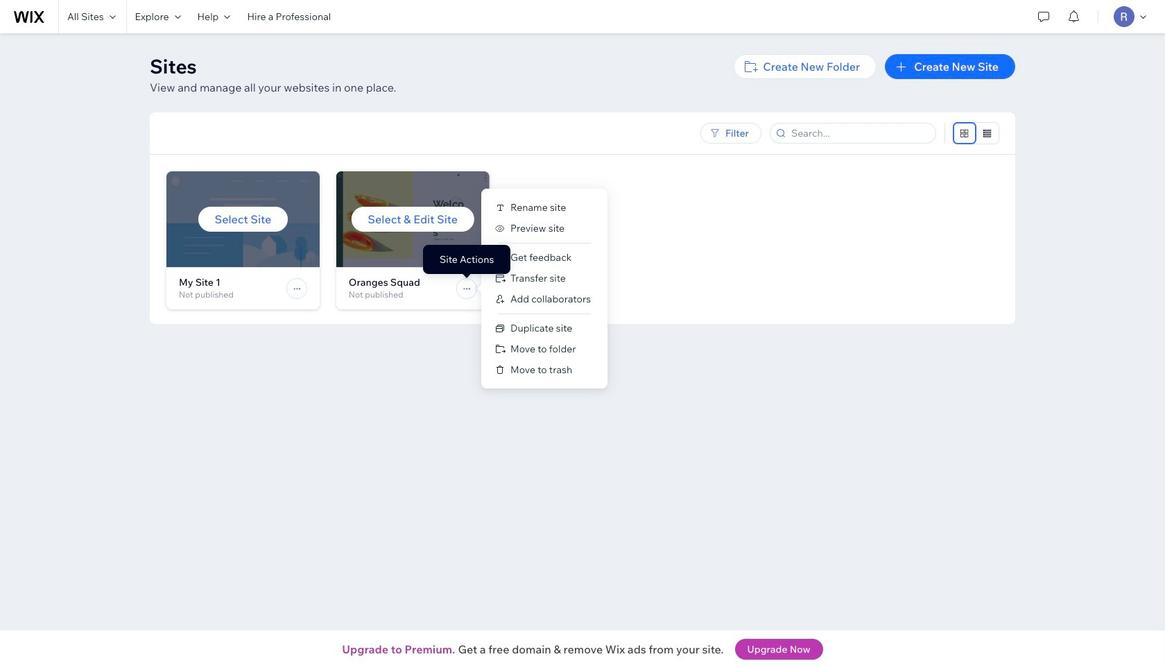Task type: describe. For each thing, give the bounding box(es) containing it.
Search... field
[[788, 124, 932, 143]]

oranges squad image
[[336, 171, 490, 267]]



Task type: locate. For each thing, give the bounding box(es) containing it.
menu
[[482, 197, 608, 380]]

my site 1 image
[[167, 171, 320, 267]]

list
[[167, 171, 1016, 324]]



Task type: vqa. For each thing, say whether or not it's contained in the screenshot.
Automations link
no



